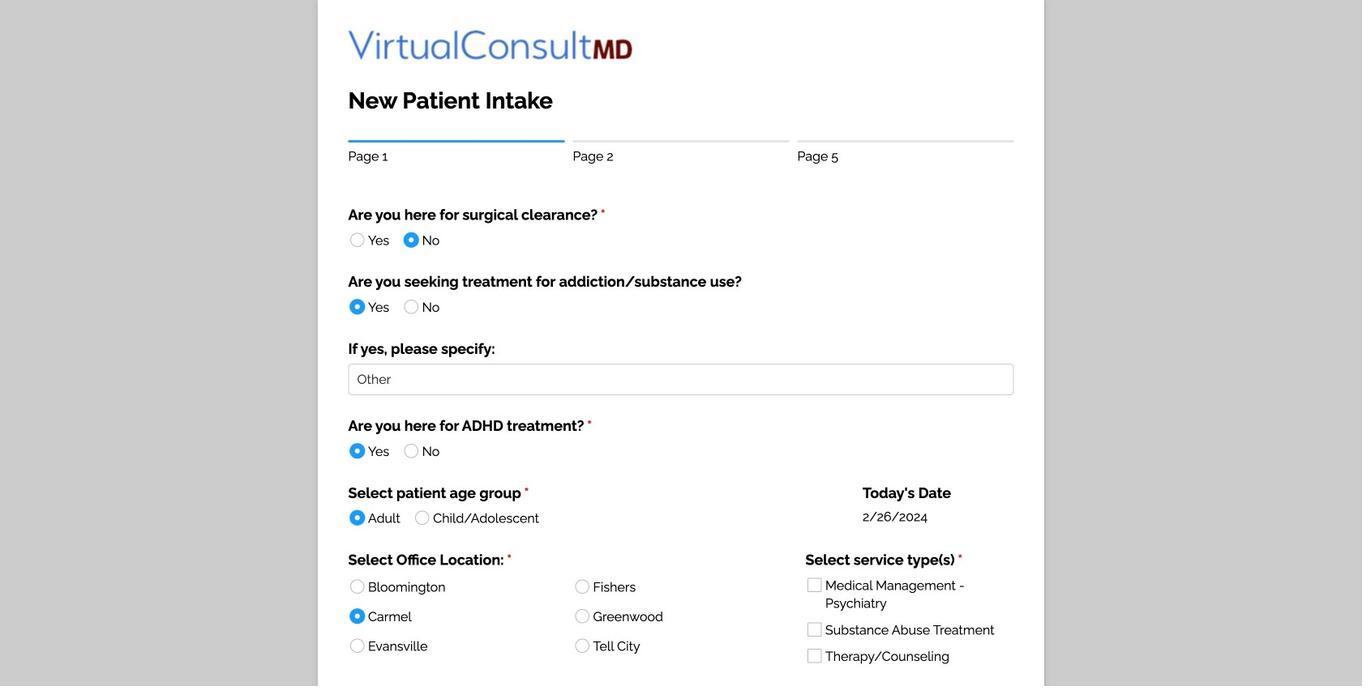 Task type: locate. For each thing, give the bounding box(es) containing it.
None radio
[[343, 225, 402, 254], [397, 225, 440, 254], [343, 292, 402, 321], [408, 503, 539, 533], [568, 572, 785, 602], [568, 602, 785, 632], [568, 631, 785, 661], [343, 225, 402, 254], [397, 225, 440, 254], [343, 292, 402, 321], [408, 503, 539, 533], [568, 572, 785, 602], [568, 602, 785, 632], [568, 631, 785, 661]]

None text field
[[348, 364, 1014, 396]]

checkbox-group element
[[801, 570, 1014, 673]]

None radio
[[397, 292, 440, 321], [343, 436, 402, 466], [397, 436, 440, 466], [343, 503, 413, 533], [343, 572, 560, 602], [343, 602, 560, 632], [343, 631, 560, 661], [397, 292, 440, 321], [343, 436, 402, 466], [397, 436, 440, 466], [343, 503, 413, 533], [343, 572, 560, 602], [343, 602, 560, 632], [343, 631, 560, 661]]



